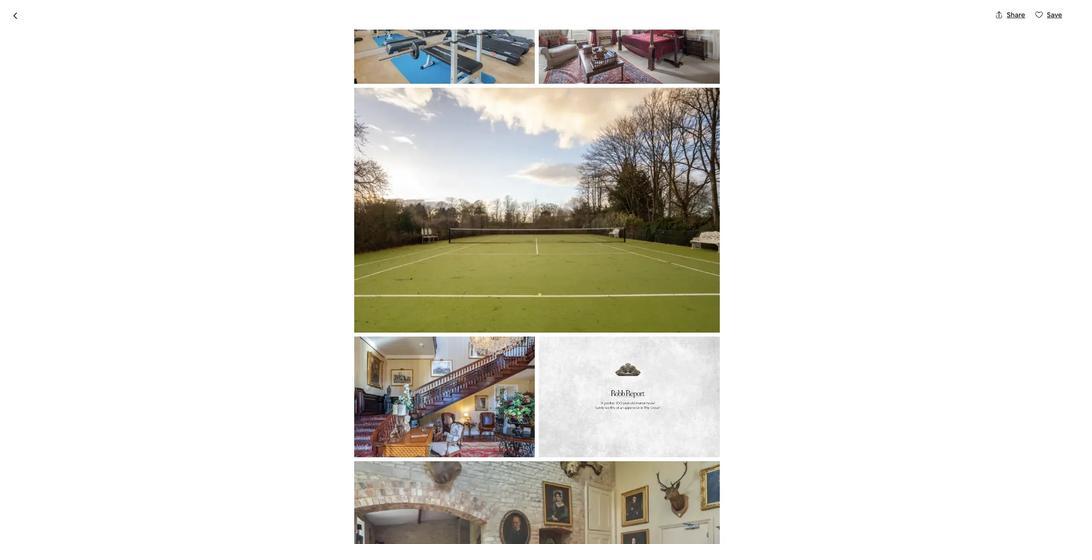 Task type: locate. For each thing, give the bounding box(es) containing it.
nast
[[315, 454, 330, 463]]

charged
[[723, 518, 750, 527]]

1 horizontal spatial ·
[[387, 402, 388, 413]]

Start your search search field
[[463, 8, 611, 32]]

cancellation
[[310, 518, 356, 529]]

house
[[522, 50, 561, 67]]

country
[[429, 50, 479, 67]]

manor
[[481, 50, 520, 67]]

listing image 31 image
[[354, 462, 720, 545], [354, 462, 720, 545]]

magnificent historic luxury country manor house hinwick, england, united kingdom
[[261, 50, 561, 80]]

save
[[1047, 10, 1062, 19]]

hinwick,
[[332, 72, 359, 80]]

listing image 30 image
[[539, 337, 720, 458], [539, 337, 720, 458]]

48
[[370, 518, 379, 529]]

traveller,
[[331, 454, 359, 463]]

hinwick, england, united kingdom button
[[332, 70, 443, 82]]

11.5
[[390, 402, 403, 413]]

12/27/2023
[[648, 436, 683, 445]]

dialog
[[0, 0, 1074, 545]]

· left 19
[[354, 402, 355, 413]]

listing image 26 image
[[354, 0, 535, 84], [354, 0, 535, 84]]

· left the 11.5
[[387, 402, 388, 413]]

entire villa hosted by dillon 18 bedrooms · 19 beds · 11.5 baths
[[261, 385, 425, 413]]

historic frieze with goddess diana at hinwick house image
[[261, 94, 537, 370]]

·
[[354, 402, 355, 413], [387, 402, 388, 413]]

share
[[1007, 10, 1025, 19]]

2023
[[391, 454, 406, 463]]

england,
[[361, 72, 389, 80]]

learn more about the host, dillon. image
[[556, 386, 583, 414], [556, 386, 583, 414]]

2 · from the left
[[387, 402, 388, 413]]

$4,369
[[677, 398, 711, 412]]

the red dining room - historic luxury 60 minutres from london image
[[679, 94, 813, 232]]

share button
[[991, 6, 1029, 23]]

18
[[305, 402, 313, 413]]

$5,461 $4,369 night
[[642, 398, 732, 412]]

you won't be charged yet
[[681, 518, 761, 527]]

0 horizontal spatial ·
[[354, 402, 355, 413]]

listing image 27 image
[[539, 0, 720, 84], [539, 0, 720, 84]]

the tennis court image
[[354, 88, 720, 333], [354, 88, 720, 333]]

baths
[[405, 402, 425, 413]]

yet
[[751, 518, 761, 527]]

conde nast traveller, february 2023 the times, november 2019
[[292, 454, 406, 473]]

reserve
[[706, 493, 736, 503]]

the unique luxury staircase in the main hall at hinwick house image
[[354, 337, 535, 458], [354, 337, 535, 458]]



Task type: describe. For each thing, give the bounding box(es) containing it.
save button
[[1031, 6, 1066, 23]]

you
[[681, 518, 693, 527]]

the luxury library room image
[[679, 236, 813, 370]]

dialog containing share
[[0, 0, 1074, 545]]

by dillon
[[353, 385, 397, 399]]

for
[[357, 518, 368, 529]]

be
[[713, 518, 722, 527]]

12/27/2023 button
[[642, 423, 801, 451]]

hours
[[381, 518, 402, 529]]

february
[[361, 454, 389, 463]]

times,
[[306, 464, 327, 473]]

villa
[[293, 385, 313, 399]]

united
[[390, 72, 412, 80]]

luxury
[[385, 50, 426, 67]]

2019
[[363, 464, 378, 473]]

night
[[714, 401, 732, 412]]

free cancellation for 48 hours
[[292, 518, 402, 529]]

kingdom
[[413, 72, 443, 80]]

$5,461
[[642, 398, 674, 412]]

november
[[328, 464, 362, 473]]

the
[[292, 464, 305, 473]]

free
[[292, 518, 309, 529]]

magnificent
[[261, 50, 333, 67]]

won't
[[694, 518, 712, 527]]

luxurious historic 40 acre estate image
[[541, 236, 675, 370]]

beds
[[367, 402, 385, 413]]

bedrooms
[[314, 402, 352, 413]]

1 · from the left
[[354, 402, 355, 413]]

19
[[357, 402, 365, 413]]

historic
[[336, 50, 383, 67]]

' little buckingham palace'  - the daily mail . 
a historic grade 1  listed estate- image
[[541, 94, 675, 232]]

hosted
[[315, 385, 351, 399]]

reserve button
[[642, 487, 801, 510]]

entire
[[261, 385, 291, 399]]

conde
[[292, 454, 314, 463]]



Task type: vqa. For each thing, say whether or not it's contained in the screenshot.
MAGNIFICENT HISTORIC LUXURY COUNTRY MANOR HOUSE HINWICK, ENGLAND, UNITED KINGDOM
yes



